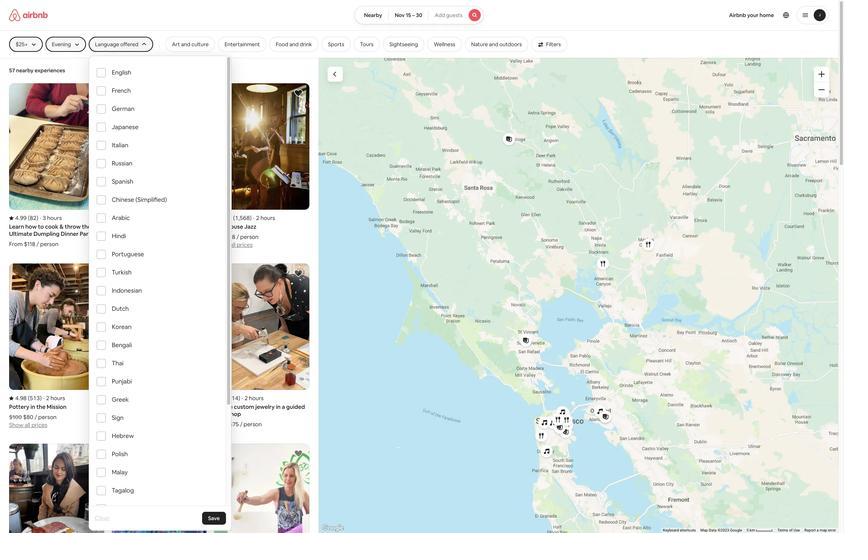 Task type: locate. For each thing, give the bounding box(es) containing it.
0 horizontal spatial add to wishlist image
[[89, 450, 98, 459]]

fusion
[[112, 411, 128, 418]]

4.99 out of 5 average rating,  82 reviews image
[[9, 215, 38, 222]]

add to wishlist image for learn how to cook & throw the ultimate dumpling dinner party from $118 / person
[[89, 89, 98, 98]]

hours right the (1,568)
[[260, 215, 275, 222]]

mission
[[47, 404, 66, 411]]

art
[[172, 41, 180, 48]]

0 horizontal spatial the
[[36, 404, 45, 411]]

clear button
[[90, 512, 113, 527]]

/ right the $118 at left
[[37, 241, 39, 248]]

· right (513)
[[43, 395, 45, 403]]

dutch
[[112, 305, 129, 313]]

nature and outdoors
[[471, 41, 522, 48]]

italian
[[112, 141, 128, 149]]

/
[[237, 234, 239, 241], [37, 241, 39, 248], [35, 414, 37, 421], [240, 421, 242, 429]]

keyboard shortcuts
[[663, 529, 696, 533]]

4.97 (153)
[[118, 215, 144, 222]]

prices
[[237, 242, 253, 249], [31, 422, 47, 429]]

0 vertical spatial all
[[230, 242, 235, 249]]

1 vertical spatial show all prices button
[[9, 421, 47, 429]]

4.97 out of 5 average rating,  153 reviews image
[[112, 215, 144, 222]]

dinner
[[61, 231, 79, 238], [112, 404, 130, 411]]

2 up jazz
[[256, 215, 259, 222]]

(14)
[[230, 395, 240, 403]]

2 inside 5.0 (14) · 2 hours create custom jewelry in a guided workshop from $75 / person
[[245, 395, 248, 403]]

shortcuts
[[680, 529, 696, 533]]

0 horizontal spatial prices
[[31, 422, 47, 429]]

hours up jewelry
[[249, 395, 264, 403]]

1 vertical spatial all
[[25, 422, 30, 429]]

dinner down 4.73
[[112, 404, 130, 411]]

person down dumpling
[[40, 241, 58, 248]]

1 vertical spatial show
[[9, 422, 23, 429]]

/ right $80
[[35, 414, 37, 421]]

polish
[[112, 451, 128, 459]]

add to wishlist image for pottery in the mission $100 $80 / person show all prices
[[89, 269, 98, 278]]

from down ultimate on the left top of the page
[[9, 241, 23, 248]]

· right (14)
[[242, 395, 243, 403]]

throw
[[65, 223, 81, 231]]

and right art
[[181, 41, 190, 48]]

©2023
[[718, 529, 729, 533]]

show all prices button down pottery
[[9, 421, 47, 429]]

drink
[[300, 41, 312, 48]]

from inside seasonal california cuisine cookingclass from $109
[[112, 241, 125, 248]]

/ inside lakehouse jazz group
[[237, 234, 239, 241]]

3
[[43, 215, 46, 222]]

nearby
[[16, 67, 33, 74]]

1 horizontal spatial prices
[[237, 242, 253, 249]]

person
[[240, 234, 258, 241], [40, 241, 58, 248], [38, 414, 57, 421], [244, 421, 262, 429]]

2 horizontal spatial 2
[[256, 215, 259, 222]]

a left the map
[[817, 529, 819, 533]]

person right $75 on the bottom
[[244, 421, 262, 429]]

1 add to wishlist image from the left
[[89, 450, 98, 459]]

add to wishlist image
[[89, 89, 98, 98], [294, 89, 303, 98], [89, 269, 98, 278], [294, 269, 303, 278]]

· 2 hours
[[43, 395, 65, 403]]

$109
[[127, 241, 139, 248]]

Tours button
[[354, 37, 380, 52]]

offered
[[120, 41, 138, 48]]

in down (513)
[[30, 404, 35, 411]]

keyboard shortcuts button
[[663, 529, 696, 534]]

/ inside learn how to cook & throw the ultimate dumpling dinner party from $118 / person
[[37, 241, 39, 248]]

and inside 'art and culture' 'button'
[[181, 41, 190, 48]]

1 horizontal spatial add to wishlist image
[[294, 450, 303, 459]]

dinner and live music, flamenco fusion in a former speakeasy from $49
[[112, 404, 196, 429]]

person down mission
[[38, 414, 57, 421]]

pottery in the mission group
[[9, 264, 104, 429]]

custom
[[234, 404, 254, 411]]

the
[[82, 223, 91, 231], [36, 404, 45, 411]]

nature
[[471, 41, 488, 48]]

0 horizontal spatial dinner
[[61, 231, 79, 238]]

all down $28
[[230, 242, 235, 249]]

show all prices button inside lakehouse jazz group
[[214, 241, 253, 249]]

in inside "pottery in the mission $100 $80 / person show all prices"
[[30, 404, 35, 411]]

google image
[[320, 524, 345, 534]]

and for live
[[131, 404, 141, 411]]

lakehouse
[[214, 223, 243, 231]]

2 inside 4.83 (1,568) · 2 hours lakehouse jazz
[[256, 215, 259, 222]]

1 horizontal spatial 2
[[245, 395, 248, 403]]

None search field
[[355, 6, 484, 24]]

live
[[142, 404, 151, 411]]

from down fusion
[[112, 421, 125, 429]]

prices down $80
[[31, 422, 47, 429]]

chinese (simplified)
[[112, 196, 167, 204]]

5.0 (14) · 2 hours create custom jewelry in a guided workshop from $75 / person
[[214, 395, 305, 429]]

cook
[[45, 223, 58, 231]]

0 vertical spatial the
[[82, 223, 91, 231]]

5
[[747, 529, 749, 533]]

· left 3
[[40, 215, 41, 222]]

and
[[181, 41, 190, 48], [289, 41, 299, 48], [489, 41, 498, 48], [131, 404, 141, 411]]

russian
[[112, 160, 132, 168]]

4.83 out of 5 average rating,  1,568 reviews image
[[214, 215, 252, 222]]

hours up mission
[[50, 395, 65, 403]]

all inside "pottery in the mission $100 $80 / person show all prices"
[[25, 422, 30, 429]]

1 vertical spatial dinner
[[112, 404, 130, 411]]

all
[[230, 242, 235, 249], [25, 422, 30, 429]]

google map
showing 24 experiences. region
[[319, 58, 838, 534]]

1 horizontal spatial in
[[129, 411, 134, 418]]

all inside button
[[230, 242, 235, 249]]

sports
[[328, 41, 344, 48]]

french
[[112, 87, 131, 95]]

0 horizontal spatial all
[[25, 422, 30, 429]]

all down $80
[[25, 422, 30, 429]]

california
[[137, 223, 163, 231]]

4.73 (96)
[[118, 395, 141, 403]]

show all prices button for $80
[[9, 421, 47, 429]]

a inside 5.0 (14) · 2 hours create custom jewelry in a guided workshop from $75 / person
[[282, 404, 285, 411]]

30
[[416, 12, 422, 19]]

· inside 5.0 (14) · 2 hours create custom jewelry in a guided workshop from $75 / person
[[242, 395, 243, 403]]

1 horizontal spatial the
[[82, 223, 91, 231]]

learn
[[9, 223, 24, 231]]

&
[[60, 223, 64, 231]]

0 vertical spatial dinner
[[61, 231, 79, 238]]

add to wishlist image for 4.83 (1,568) · 2 hours lakehouse jazz
[[294, 89, 303, 98]]

hours up cook
[[47, 215, 62, 222]]

prices inside "pottery in the mission $100 $80 / person show all prices"
[[31, 422, 47, 429]]

1 horizontal spatial all
[[230, 242, 235, 249]]

4.83 (1,568) · 2 hours lakehouse jazz
[[214, 215, 275, 231]]

to
[[38, 223, 44, 231]]

guests
[[446, 12, 463, 19]]

in up $49
[[129, 411, 134, 418]]

Entertainment button
[[218, 37, 266, 52]]

0 vertical spatial prices
[[237, 242, 253, 249]]

hours inside 5.0 (14) · 2 hours create custom jewelry in a guided workshop from $75 / person
[[249, 395, 264, 403]]

and inside dinner and live music, flamenco fusion in a former speakeasy from $49
[[131, 404, 141, 411]]

1 vertical spatial prices
[[31, 422, 47, 429]]

show down $28
[[214, 242, 229, 249]]

party
[[80, 231, 94, 238]]

indonesian
[[112, 287, 142, 295]]

·
[[40, 215, 41, 222], [253, 215, 255, 222], [43, 395, 45, 403], [242, 395, 243, 403]]

1 horizontal spatial show all prices button
[[214, 241, 253, 249]]

and left drink at the top left of page
[[289, 41, 299, 48]]

a left guided
[[282, 404, 285, 411]]

(82)
[[28, 215, 38, 222]]

flamenco
[[171, 404, 196, 411]]

0 horizontal spatial a
[[135, 411, 139, 418]]

and for culture
[[181, 41, 190, 48]]

how
[[25, 223, 37, 231]]

the right 'throw'
[[82, 223, 91, 231]]

· 3 hours
[[40, 215, 62, 222]]

prices inside button
[[237, 242, 253, 249]]

zoom in image
[[819, 71, 825, 77]]

in
[[30, 404, 35, 411], [276, 404, 281, 411], [129, 411, 134, 418]]

1 horizontal spatial dinner
[[112, 404, 130, 411]]

and down the (96)
[[131, 404, 141, 411]]

/ inside "pottery in the mission $100 $80 / person show all prices"
[[35, 414, 37, 421]]

15
[[406, 12, 411, 19]]

hours
[[47, 215, 62, 222], [260, 215, 275, 222], [50, 395, 65, 403], [249, 395, 264, 403]]

0 horizontal spatial in
[[30, 404, 35, 411]]

· up jazz
[[253, 215, 255, 222]]

0 horizontal spatial show all prices button
[[9, 421, 47, 429]]

add to wishlist image for 5.0 (14) · 2 hours create custom jewelry in a guided workshop from $75 / person
[[294, 269, 303, 278]]

add to wishlist image
[[89, 450, 98, 459], [294, 450, 303, 459]]

2 up custom
[[245, 395, 248, 403]]

in inside dinner and live music, flamenco fusion in a former speakeasy from $49
[[129, 411, 134, 418]]

/ right $28
[[237, 234, 239, 241]]

2 for lakehouse jazz
[[256, 215, 259, 222]]

bengali
[[112, 342, 132, 350]]

and inside food and drink button
[[289, 41, 299, 48]]

show all prices button inside pottery in the mission group
[[9, 421, 47, 429]]

1 horizontal spatial a
[[282, 404, 285, 411]]

show inside "pottery in the mission $100 $80 / person show all prices"
[[9, 422, 23, 429]]

from
[[9, 241, 23, 248], [112, 241, 125, 248], [112, 421, 125, 429], [214, 421, 228, 429]]

show all prices button down lakehouse
[[214, 241, 253, 249]]

zoom out image
[[819, 87, 825, 93]]

0 vertical spatial show
[[214, 242, 229, 249]]

jazz
[[244, 223, 256, 231]]

language offered button
[[89, 37, 153, 52]]

2 horizontal spatial in
[[276, 404, 281, 411]]

0 horizontal spatial 2
[[46, 395, 49, 403]]

0 horizontal spatial show
[[9, 422, 23, 429]]

a up $49
[[135, 411, 139, 418]]

show down $100
[[9, 422, 23, 429]]

english
[[112, 69, 131, 77]]

report a map error link
[[805, 529, 836, 533]]

dinner inside dinner and live music, flamenco fusion in a former speakeasy from $49
[[112, 404, 130, 411]]

dinner and live music, flamenco fusion in a former speakeasy group
[[112, 264, 207, 429]]

from down workshop
[[214, 421, 228, 429]]

and for drink
[[289, 41, 299, 48]]

$28
[[225, 234, 235, 241]]

in right jewelry
[[276, 404, 281, 411]]

jewelry
[[255, 404, 275, 411]]

2 up mission
[[46, 395, 49, 403]]

and inside nature and outdoors button
[[489, 41, 498, 48]]

outdoors
[[499, 41, 522, 48]]

the down (513)
[[36, 404, 45, 411]]

show
[[214, 242, 229, 249], [9, 422, 23, 429]]

1 horizontal spatial show
[[214, 242, 229, 249]]

dinner left party
[[61, 231, 79, 238]]

use
[[794, 529, 800, 533]]

from inside 5.0 (14) · 2 hours create custom jewelry in a guided workshop from $75 / person
[[214, 421, 228, 429]]

learn how to cook & throw the ultimate dumpling dinner party group
[[9, 83, 104, 248]]

0 vertical spatial show all prices button
[[214, 241, 253, 249]]

(1,568)
[[233, 215, 252, 222]]

Food and drink button
[[269, 37, 319, 52]]

chinese
[[112, 196, 134, 204]]

person inside 5.0 (14) · 2 hours create custom jewelry in a guided workshop from $75 / person
[[244, 421, 262, 429]]

prices down $28 / person
[[237, 242, 253, 249]]

$118
[[24, 241, 35, 248]]

and right nature
[[489, 41, 498, 48]]

from down the hindi
[[112, 241, 125, 248]]

person down jazz
[[240, 234, 258, 241]]

Art and culture button
[[166, 37, 215, 52]]

1 vertical spatial the
[[36, 404, 45, 411]]

/ right $75 on the bottom
[[240, 421, 242, 429]]



Task type: vqa. For each thing, say whether or not it's contained in the screenshot.
the Seasonal
yes



Task type: describe. For each thing, give the bounding box(es) containing it.
culture
[[191, 41, 209, 48]]

(153)
[[131, 215, 144, 222]]

2 horizontal spatial a
[[817, 529, 819, 533]]

Wellness button
[[427, 37, 462, 52]]

art and culture
[[172, 41, 209, 48]]

the inside "pottery in the mission $100 $80 / person show all prices"
[[36, 404, 45, 411]]

seasonal california cuisine cookingclass group
[[112, 83, 207, 248]]

profile element
[[493, 0, 829, 30]]

create custom jewelry in a guided workshop group
[[214, 264, 309, 429]]

(96)
[[131, 395, 141, 403]]

$75
[[229, 421, 239, 429]]

portuguese
[[112, 251, 144, 259]]

experiences
[[35, 67, 65, 74]]

Nature and outdoors button
[[465, 37, 528, 52]]

create
[[214, 404, 233, 411]]

person inside learn how to cook & throw the ultimate dumpling dinner party from $118 / person
[[40, 241, 58, 248]]

none search field containing nearby
[[355, 6, 484, 24]]

$49
[[127, 421, 136, 429]]

music,
[[152, 404, 170, 411]]

report a map error
[[805, 529, 836, 533]]

food and drink
[[276, 41, 312, 48]]

nov 15 – 30 button
[[388, 6, 429, 24]]

4.99
[[15, 215, 27, 222]]

japanese
[[112, 123, 138, 131]]

punjabi
[[112, 378, 132, 386]]

seasonal
[[112, 223, 136, 231]]

4.98 (513)
[[15, 395, 42, 403]]

person inside "pottery in the mission $100 $80 / person show all prices"
[[38, 414, 57, 421]]

seasonal california cuisine cookingclass from $109
[[112, 223, 183, 248]]

show all prices
[[214, 242, 253, 249]]

of
[[789, 529, 793, 533]]

(513)
[[28, 395, 42, 403]]

$28 / person
[[225, 234, 258, 241]]

Sports button
[[322, 37, 351, 52]]

(simplified)
[[135, 196, 167, 204]]

/ inside 5.0 (14) · 2 hours create custom jewelry in a guided workshop from $75 / person
[[240, 421, 242, 429]]

hours inside 4.83 (1,568) · 2 hours lakehouse jazz
[[260, 215, 275, 222]]

2 for create custom jewelry in a guided workshop
[[245, 395, 248, 403]]

4.83
[[220, 215, 232, 222]]

workshop
[[214, 411, 241, 418]]

map
[[700, 529, 708, 533]]

language
[[95, 41, 119, 48]]

5 km button
[[744, 529, 775, 534]]

$80
[[23, 414, 33, 421]]

2 inside pottery in the mission group
[[46, 395, 49, 403]]

4.73
[[118, 395, 129, 403]]

in inside 5.0 (14) · 2 hours create custom jewelry in a guided workshop from $75 / person
[[276, 404, 281, 411]]

error
[[828, 529, 836, 533]]

tours
[[360, 41, 374, 48]]

from inside dinner and live music, flamenco fusion in a former speakeasy from $49
[[112, 421, 125, 429]]

· inside learn how to cook & throw the ultimate dumpling dinner party group
[[40, 215, 41, 222]]

$100
[[9, 414, 22, 421]]

2 add to wishlist image from the left
[[294, 450, 303, 459]]

add guests button
[[428, 6, 484, 24]]

greek
[[112, 396, 129, 404]]

danish
[[112, 505, 131, 513]]

Sightseeing button
[[383, 37, 424, 52]]

food
[[276, 41, 288, 48]]

terms of use link
[[778, 529, 800, 533]]

· inside pottery in the mission group
[[43, 395, 45, 403]]

hindi
[[112, 232, 126, 240]]

hours inside pottery in the mission group
[[50, 395, 65, 403]]

save
[[208, 516, 220, 523]]

cuisine
[[164, 223, 183, 231]]

4.73 out of 5 average rating,  96 reviews image
[[112, 395, 141, 403]]

sightseeing
[[389, 41, 418, 48]]

a inside dinner and live music, flamenco fusion in a former speakeasy from $49
[[135, 411, 139, 418]]

5.0
[[220, 395, 229, 403]]

57 nearby experiences
[[9, 67, 65, 74]]

4.98 out of 5 average rating,  513 reviews image
[[9, 395, 42, 403]]

5.0 out of 5 average rating,  14 reviews image
[[214, 395, 240, 403]]

keyboard
[[663, 529, 679, 533]]

former
[[140, 411, 158, 418]]

4.99 (82)
[[15, 215, 38, 222]]

show inside button
[[214, 242, 229, 249]]

malay
[[112, 469, 128, 477]]

map data ©2023 google
[[700, 529, 742, 533]]

add
[[435, 12, 445, 19]]

nearby button
[[355, 6, 389, 24]]

wellness
[[434, 41, 455, 48]]

· inside 4.83 (1,568) · 2 hours lakehouse jazz
[[253, 215, 255, 222]]

person inside lakehouse jazz group
[[240, 234, 258, 241]]

clear
[[94, 515, 109, 523]]

pottery
[[9, 404, 29, 411]]

map
[[820, 529, 827, 533]]

show all prices button for $28
[[214, 241, 253, 249]]

and for outdoors
[[489, 41, 498, 48]]

the inside learn how to cook & throw the ultimate dumpling dinner party from $118 / person
[[82, 223, 91, 231]]

from inside learn how to cook & throw the ultimate dumpling dinner party from $118 / person
[[9, 241, 23, 248]]

german
[[112, 105, 134, 113]]

lakehouse jazz group
[[214, 83, 309, 249]]

hebrew
[[112, 433, 134, 441]]

korean
[[112, 323, 132, 331]]

nearby
[[364, 12, 382, 19]]

dinner inside learn how to cook & throw the ultimate dumpling dinner party from $118 / person
[[61, 231, 79, 238]]

nov 15 – 30
[[395, 12, 422, 19]]

–
[[412, 12, 415, 19]]

cookingclass
[[112, 231, 149, 238]]

guided
[[286, 404, 305, 411]]

km
[[750, 529, 755, 533]]

hours inside learn how to cook & throw the ultimate dumpling dinner party group
[[47, 215, 62, 222]]

add guests
[[435, 12, 463, 19]]

terms
[[778, 529, 788, 533]]

google
[[730, 529, 742, 533]]



